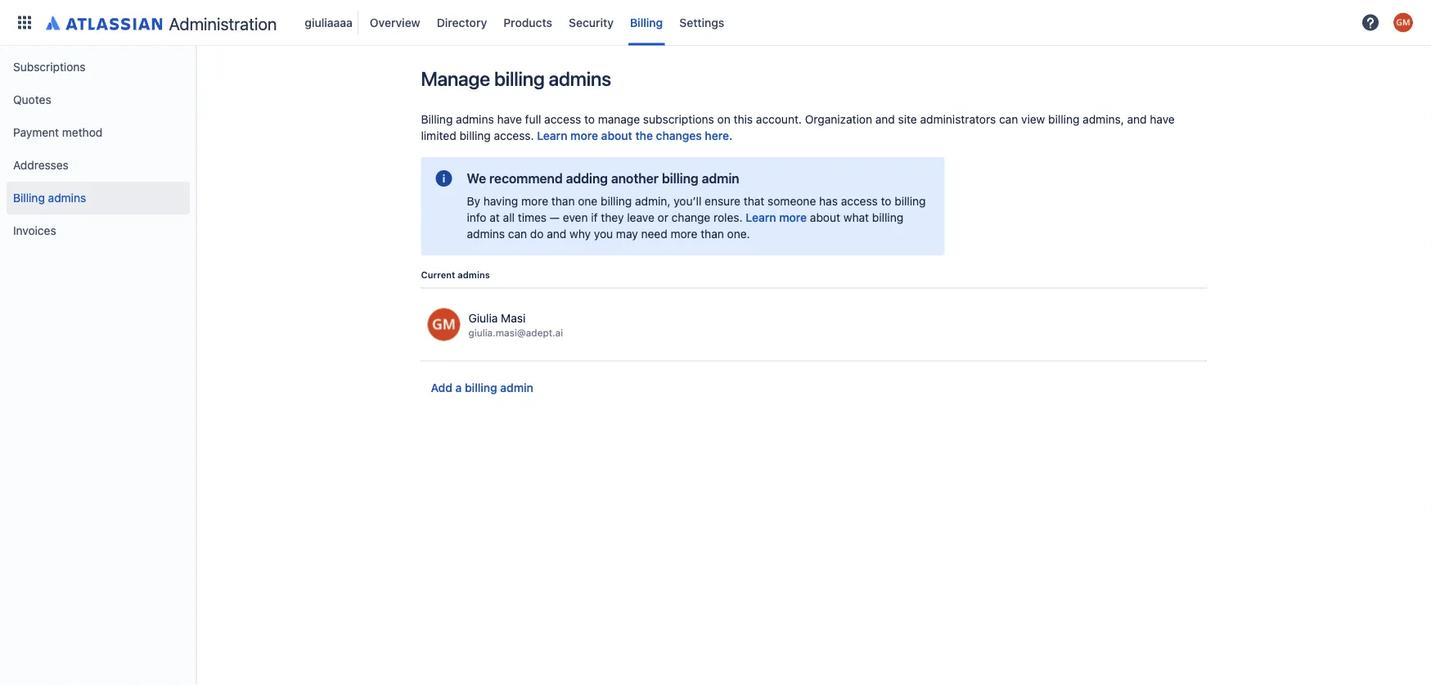 Task type: describe. For each thing, give the bounding box(es) containing it.
payment method
[[13, 126, 103, 139]]

payment method link
[[7, 116, 190, 149]]

can inside billing admins have full access to manage subscriptions on this account. organization and site administrators can view billing admins, and have limited billing access.
[[999, 113, 1019, 126]]

invoices link
[[7, 214, 190, 247]]

masi
[[501, 311, 526, 325]]

add a billing admin button
[[421, 375, 543, 401]]

1 horizontal spatial and
[[876, 113, 895, 126]]

admin,
[[635, 194, 671, 208]]

ensure
[[705, 194, 741, 208]]

2 horizontal spatial and
[[1128, 113, 1147, 126]]

what
[[844, 211, 869, 224]]

why
[[570, 227, 591, 241]]

giulia masi image
[[428, 308, 460, 341]]

billing element
[[10, 0, 1356, 45]]

giuliaaaa
[[305, 16, 353, 29]]

add
[[431, 381, 453, 394]]

products link
[[499, 9, 557, 36]]

more inside by having more than one billing admin, you'll ensure that someone has access to billing info at all times — even if they leave or change roles.
[[522, 194, 549, 208]]

view
[[1022, 113, 1046, 126]]

security
[[569, 16, 614, 29]]

billing right view
[[1049, 113, 1080, 126]]

0 vertical spatial about
[[601, 129, 633, 142]]

site
[[898, 113, 917, 126]]

by
[[467, 194, 481, 208]]

you'll
[[674, 194, 702, 208]]

manage
[[421, 67, 490, 90]]

the
[[636, 129, 653, 142]]

on
[[718, 113, 731, 126]]

full
[[525, 113, 541, 126]]

add a billing admin
[[431, 381, 534, 394]]

billing admins have full access to manage subscriptions on this account. organization and site administrators can view billing admins, and have limited billing access.
[[421, 113, 1175, 142]]

need
[[641, 227, 668, 241]]

subscriptions link
[[7, 51, 190, 83]]

admins inside about what billing admins can do and why you may need more than one.
[[467, 227, 505, 241]]

—
[[550, 211, 560, 224]]

your profile and settings image
[[1394, 13, 1414, 32]]

current
[[421, 269, 455, 280]]

billing inside about what billing admins can do and why you may need more than one.
[[872, 211, 904, 224]]

billing admins link
[[7, 182, 190, 214]]

quotes
[[13, 93, 51, 106]]

learn more about the changes here. link
[[537, 128, 733, 144]]

roles.
[[714, 211, 743, 224]]

times
[[518, 211, 547, 224]]

billing admins
[[13, 191, 86, 205]]

billing right has
[[895, 194, 926, 208]]

having
[[484, 194, 518, 208]]

and inside about what billing admins can do and why you may need more than one.
[[547, 227, 567, 241]]

subscriptions
[[643, 113, 715, 126]]

billing up they
[[601, 194, 632, 208]]

to inside billing admins have full access to manage subscriptions on this account. organization and site administrators can view billing admins, and have limited billing access.
[[584, 113, 595, 126]]

addresses
[[13, 158, 69, 172]]

administration banner
[[0, 0, 1432, 46]]

organization
[[805, 113, 873, 126]]

admins,
[[1083, 113, 1125, 126]]

to inside by having more than one billing admin, you'll ensure that someone has access to billing info at all times — even if they leave or change roles.
[[881, 194, 892, 208]]

switch to... image
[[15, 13, 34, 32]]

do
[[530, 227, 544, 241]]

billing up full on the left top of the page
[[494, 67, 545, 90]]

group containing subscriptions
[[7, 46, 190, 252]]

current admins
[[421, 269, 490, 280]]

overview
[[370, 16, 421, 29]]

settings
[[680, 16, 725, 29]]

giulia.masi@adept.ai
[[469, 327, 563, 338]]

quotes link
[[7, 83, 190, 116]]

by having more than one billing admin, you'll ensure that someone has access to billing info at all times — even if they leave or change roles.
[[467, 194, 926, 224]]

you
[[594, 227, 613, 241]]

or
[[658, 211, 669, 224]]

another
[[611, 171, 659, 186]]

that
[[744, 194, 765, 208]]

all
[[503, 211, 515, 224]]

than inside by having more than one billing admin, you'll ensure that someone has access to billing info at all times — even if they leave or change roles.
[[552, 194, 575, 208]]

method
[[62, 126, 103, 139]]

directory link
[[432, 9, 492, 36]]

addresses link
[[7, 149, 190, 182]]

billing up the you'll at the left
[[662, 171, 699, 186]]

1 horizontal spatial admin
[[702, 171, 740, 186]]

account.
[[756, 113, 802, 126]]

payment
[[13, 126, 59, 139]]

than inside about what billing admins can do and why you may need more than one.
[[701, 227, 724, 241]]

billing for billing admins
[[13, 191, 45, 205]]

learn more
[[746, 211, 807, 224]]

if
[[591, 211, 598, 224]]

giulia masi giulia.masi@adept.ai
[[469, 311, 563, 338]]

adding
[[566, 171, 608, 186]]

billing for billing admins have full access to manage subscriptions on this account. organization and site administrators can view billing admins, and have limited billing access.
[[421, 113, 453, 126]]

more inside about what billing admins can do and why you may need more than one.
[[671, 227, 698, 241]]



Task type: locate. For each thing, give the bounding box(es) containing it.
at
[[490, 211, 500, 224]]

0 vertical spatial admin
[[702, 171, 740, 186]]

to
[[584, 113, 595, 126], [881, 194, 892, 208]]

and right admins,
[[1128, 113, 1147, 126]]

1 horizontal spatial to
[[881, 194, 892, 208]]

overview link
[[365, 9, 425, 36]]

admins down the addresses
[[48, 191, 86, 205]]

recommend
[[490, 171, 563, 186]]

atlassian image
[[46, 13, 162, 32], [46, 13, 162, 32]]

billing up 'limited'
[[421, 113, 453, 126]]

admins up manage
[[549, 67, 611, 90]]

admins for billing admins have full access to manage subscriptions on this account. organization and site administrators can view billing admins, and have limited billing access.
[[456, 113, 494, 126]]

has
[[819, 194, 838, 208]]

admins
[[549, 67, 611, 90], [456, 113, 494, 126], [48, 191, 86, 205], [467, 227, 505, 241], [458, 269, 490, 280]]

directory
[[437, 16, 487, 29]]

they
[[601, 211, 624, 224]]

change
[[672, 211, 711, 224]]

billing inside group
[[13, 191, 45, 205]]

about down manage
[[601, 129, 633, 142]]

limited
[[421, 129, 456, 142]]

more down change
[[671, 227, 698, 241]]

0 vertical spatial to
[[584, 113, 595, 126]]

and
[[876, 113, 895, 126], [1128, 113, 1147, 126], [547, 227, 567, 241]]

learn for manage billing admins
[[537, 129, 568, 142]]

help image
[[1361, 13, 1381, 32]]

0 horizontal spatial about
[[601, 129, 633, 142]]

administration link
[[39, 9, 284, 36]]

billing right 'limited'
[[460, 129, 491, 142]]

1 horizontal spatial than
[[701, 227, 724, 241]]

have right admins,
[[1150, 113, 1175, 126]]

billing
[[630, 16, 663, 29], [421, 113, 453, 126], [13, 191, 45, 205]]

1 horizontal spatial access
[[841, 194, 878, 208]]

one
[[578, 194, 598, 208]]

about down has
[[810, 211, 841, 224]]

administrators
[[921, 113, 996, 126]]

1 horizontal spatial billing
[[421, 113, 453, 126]]

0 horizontal spatial billing
[[13, 191, 45, 205]]

access.
[[494, 129, 534, 142]]

1 vertical spatial learn
[[746, 211, 776, 224]]

than
[[552, 194, 575, 208], [701, 227, 724, 241]]

access up "what"
[[841, 194, 878, 208]]

about
[[601, 129, 633, 142], [810, 211, 841, 224]]

admins up 'limited'
[[456, 113, 494, 126]]

billing right "what"
[[872, 211, 904, 224]]

2 horizontal spatial billing
[[630, 16, 663, 29]]

manage
[[598, 113, 640, 126]]

1 vertical spatial than
[[701, 227, 724, 241]]

0 vertical spatial than
[[552, 194, 575, 208]]

0 horizontal spatial to
[[584, 113, 595, 126]]

settings link
[[675, 9, 730, 36]]

products
[[504, 16, 553, 29]]

billing up invoices
[[13, 191, 45, 205]]

changes
[[656, 129, 702, 142]]

billing inside billing admins have full access to manage subscriptions on this account. organization and site administrators can view billing admins, and have limited billing access.
[[421, 113, 453, 126]]

leave
[[627, 211, 655, 224]]

1 horizontal spatial can
[[999, 113, 1019, 126]]

learn for we recommend adding another billing admin
[[746, 211, 776, 224]]

a
[[456, 381, 462, 394]]

billing
[[494, 67, 545, 90], [1049, 113, 1080, 126], [460, 129, 491, 142], [662, 171, 699, 186], [601, 194, 632, 208], [895, 194, 926, 208], [872, 211, 904, 224], [465, 381, 497, 394]]

0 vertical spatial can
[[999, 113, 1019, 126]]

2 vertical spatial billing
[[13, 191, 45, 205]]

access inside billing admins have full access to manage subscriptions on this account. organization and site administrators can view billing admins, and have limited billing access.
[[544, 113, 581, 126]]

can down all
[[508, 227, 527, 241]]

we
[[467, 171, 486, 186]]

learn
[[537, 129, 568, 142], [746, 211, 776, 224]]

billing right security
[[630, 16, 663, 29]]

may
[[616, 227, 638, 241]]

admin
[[702, 171, 740, 186], [500, 381, 534, 394]]

about what billing admins can do and why you may need more than one.
[[467, 211, 904, 241]]

manage billing admins
[[421, 67, 611, 90]]

learn more about the changes here.
[[537, 129, 733, 142]]

about inside about what billing admins can do and why you may need more than one.
[[810, 211, 841, 224]]

billing right a
[[465, 381, 497, 394]]

learn down the that
[[746, 211, 776, 224]]

giulia
[[469, 311, 498, 325]]

this
[[734, 113, 753, 126]]

giuliaaaa button
[[300, 9, 358, 36]]

1 horizontal spatial learn
[[746, 211, 776, 224]]

0 horizontal spatial access
[[544, 113, 581, 126]]

more up times
[[522, 194, 549, 208]]

can inside about what billing admins can do and why you may need more than one.
[[508, 227, 527, 241]]

have up access.
[[497, 113, 522, 126]]

0 horizontal spatial than
[[552, 194, 575, 208]]

to left manage
[[584, 113, 595, 126]]

access inside by having more than one billing admin, you'll ensure that someone has access to billing info at all times — even if they leave or change roles.
[[841, 194, 878, 208]]

learn more link
[[746, 210, 807, 226]]

have
[[497, 113, 522, 126], [1150, 113, 1175, 126]]

1 horizontal spatial have
[[1150, 113, 1175, 126]]

someone
[[768, 194, 816, 208]]

and down —
[[547, 227, 567, 241]]

one.
[[727, 227, 750, 241]]

more down manage
[[571, 129, 598, 142]]

0 horizontal spatial learn
[[537, 129, 568, 142]]

0 horizontal spatial can
[[508, 227, 527, 241]]

billing inside 'element'
[[630, 16, 663, 29]]

security link
[[564, 9, 619, 36]]

admins down at
[[467, 227, 505, 241]]

1 vertical spatial billing
[[421, 113, 453, 126]]

1 horizontal spatial about
[[810, 211, 841, 224]]

admins for current admins
[[458, 269, 490, 280]]

we recommend adding another billing admin
[[467, 171, 740, 186]]

1 vertical spatial admin
[[500, 381, 534, 394]]

1 vertical spatial about
[[810, 211, 841, 224]]

billing inside button
[[465, 381, 497, 394]]

1 vertical spatial can
[[508, 227, 527, 241]]

billing for billing
[[630, 16, 663, 29]]

more down someone
[[779, 211, 807, 224]]

group
[[7, 46, 190, 252]]

0 horizontal spatial have
[[497, 113, 522, 126]]

more
[[571, 129, 598, 142], [522, 194, 549, 208], [779, 211, 807, 224], [671, 227, 698, 241]]

here.
[[705, 129, 733, 142]]

2 have from the left
[[1150, 113, 1175, 126]]

admins inside billing admins have full access to manage subscriptions on this account. organization and site administrators can view billing admins, and have limited billing access.
[[456, 113, 494, 126]]

1 vertical spatial to
[[881, 194, 892, 208]]

0 vertical spatial billing
[[630, 16, 663, 29]]

0 horizontal spatial and
[[547, 227, 567, 241]]

0 vertical spatial learn
[[537, 129, 568, 142]]

admin up ensure on the top of the page
[[702, 171, 740, 186]]

billing link
[[625, 9, 668, 36]]

subscriptions
[[13, 60, 86, 74]]

1 vertical spatial access
[[841, 194, 878, 208]]

invoices
[[13, 224, 56, 237]]

and left "site"
[[876, 113, 895, 126]]

admin down giulia.masi@adept.ai
[[500, 381, 534, 394]]

info
[[467, 211, 487, 224]]

admin inside button
[[500, 381, 534, 394]]

even
[[563, 211, 588, 224]]

0 vertical spatial access
[[544, 113, 581, 126]]

can
[[999, 113, 1019, 126], [508, 227, 527, 241]]

than down roles.
[[701, 227, 724, 241]]

can left view
[[999, 113, 1019, 126]]

admins right current
[[458, 269, 490, 280]]

access right full on the left top of the page
[[544, 113, 581, 126]]

0 horizontal spatial admin
[[500, 381, 534, 394]]

admins for billing admins
[[48, 191, 86, 205]]

to right has
[[881, 194, 892, 208]]

learn down full on the left top of the page
[[537, 129, 568, 142]]

than up —
[[552, 194, 575, 208]]

administration
[[169, 14, 277, 34]]

1 have from the left
[[497, 113, 522, 126]]

access
[[544, 113, 581, 126], [841, 194, 878, 208]]



Task type: vqa. For each thing, say whether or not it's contained in the screenshot.
Jira Software Https://Giuliaaaa.Atlassian.Net
no



